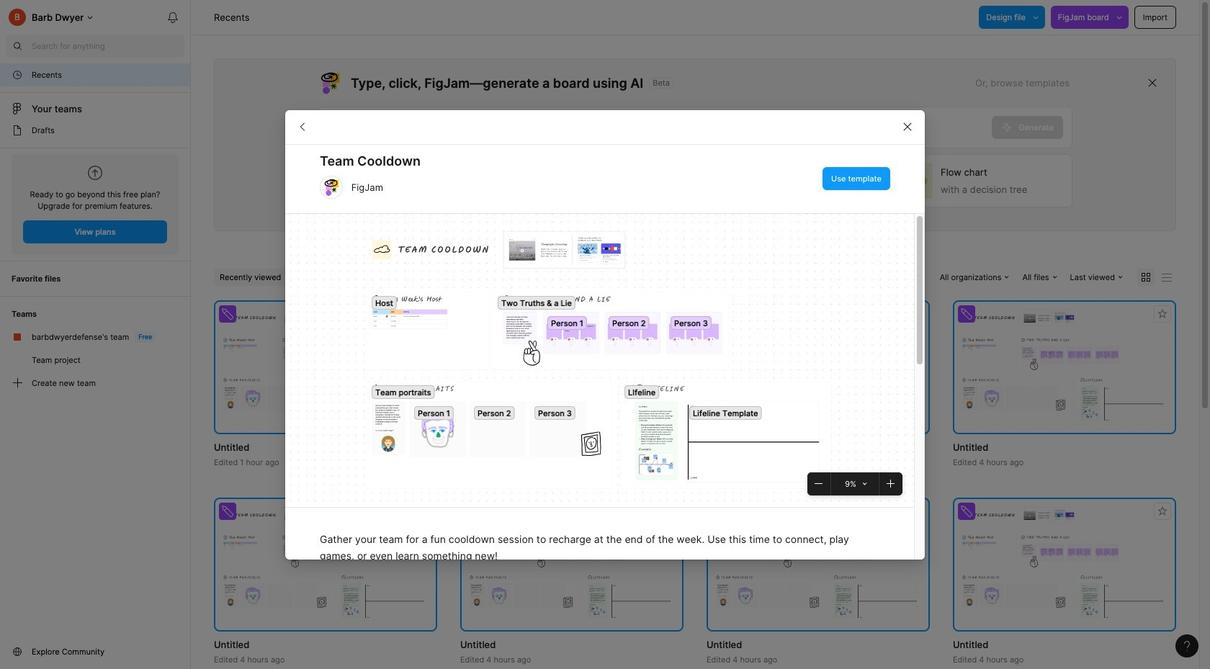 Task type: locate. For each thing, give the bounding box(es) containing it.
Ex: A weekly team meeting, starting with an ice breaker field
[[319, 107, 993, 148]]

recent 16 image
[[12, 69, 23, 81]]

dialog
[[285, 110, 925, 670]]

Search for anything text field
[[32, 40, 185, 52]]

search 32 image
[[6, 35, 29, 58]]

file thumbnail image
[[221, 310, 430, 425], [468, 310, 677, 425], [714, 310, 923, 425], [961, 310, 1170, 425], [221, 507, 430, 623], [468, 507, 677, 623], [714, 507, 923, 623], [961, 507, 1170, 623]]



Task type: describe. For each thing, give the bounding box(es) containing it.
page 16 image
[[12, 125, 23, 136]]

select zoom level image
[[863, 482, 868, 486]]

community 16 image
[[12, 646, 23, 658]]

bell 32 image
[[161, 6, 185, 29]]



Task type: vqa. For each thing, say whether or not it's contained in the screenshot.
file thumbnail
yes



